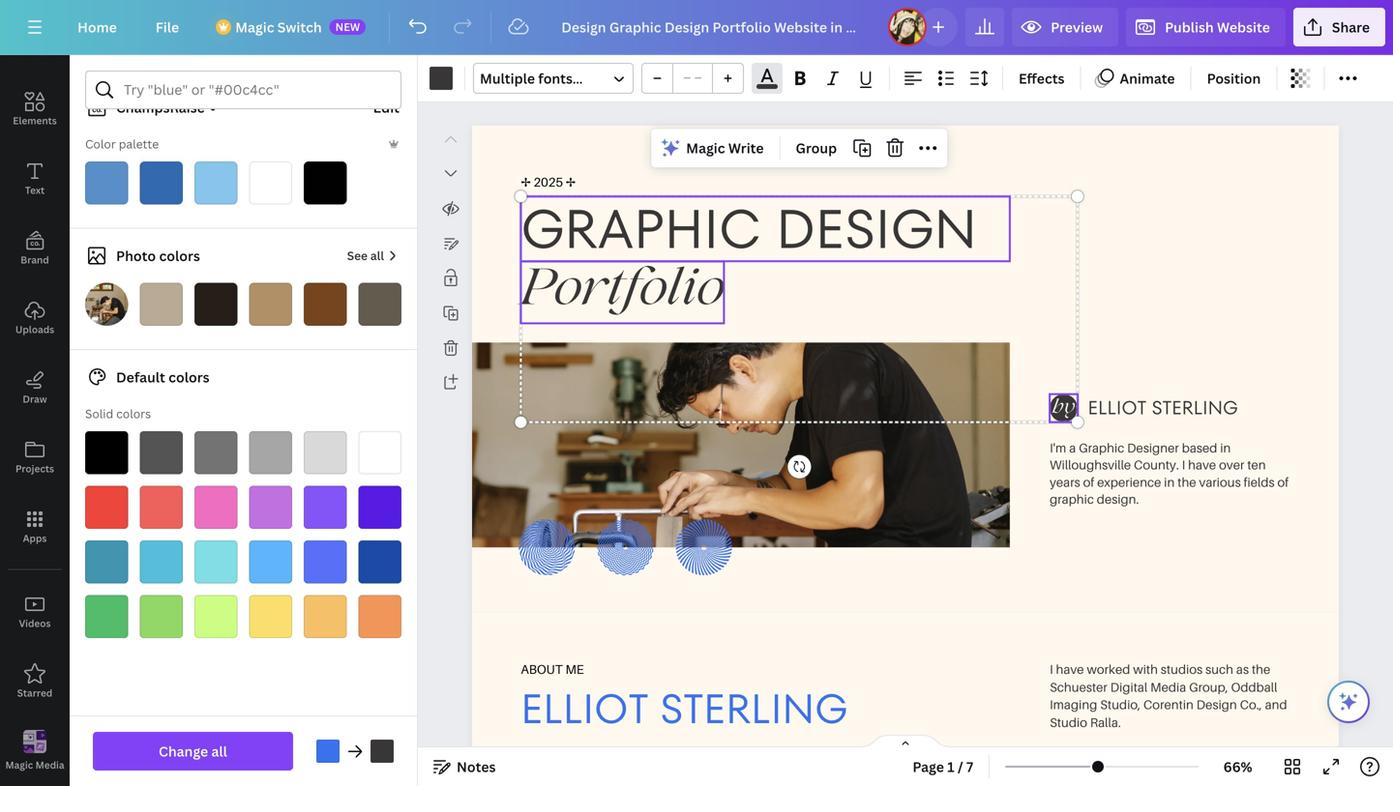 Task type: locate. For each thing, give the bounding box(es) containing it.
draw
[[23, 393, 47, 406]]

0 horizontal spatial ✢
[[521, 175, 531, 190]]

projects button
[[0, 423, 70, 493]]

colors right photo
[[159, 247, 200, 265]]

7
[[967, 758, 974, 777]]

black #000000 image
[[85, 432, 128, 475]]

imaging
[[1050, 698, 1098, 713]]

– – number field
[[680, 68, 707, 90]]

portfolio
[[521, 269, 725, 317]]

the inside i'm a graphic designer based in willoughsville county. i have over ten years of experience in the various fields of graphic design.
[[1178, 475, 1197, 490]]

white #ffffff image
[[359, 432, 402, 475]]

group
[[642, 63, 744, 94]]

change
[[159, 743, 208, 761]]

magic
[[235, 18, 274, 36], [687, 139, 726, 157], [5, 759, 33, 772]]

graphic up "portfolio"
[[521, 191, 761, 267]]

1 vertical spatial all
[[211, 743, 227, 761]]

1 horizontal spatial all
[[371, 248, 384, 264]]

0 vertical spatial the
[[1178, 475, 1197, 490]]

Try "blue" or "#00c4cc" search field
[[124, 72, 389, 108]]

dark turquoise #0097b2 image
[[85, 541, 128, 584], [85, 541, 128, 584]]

magic switch
[[235, 18, 322, 36]]

1 vertical spatial elliot
[[521, 681, 649, 738]]

colors right default
[[169, 368, 210, 387]]

all for see all
[[371, 248, 384, 264]]

0 horizontal spatial elliot
[[521, 681, 649, 738]]

all right change
[[211, 743, 227, 761]]

all inside button
[[211, 743, 227, 761]]

magic for magic write
[[687, 139, 726, 157]]

2 horizontal spatial magic
[[687, 139, 726, 157]]

aqua blue #0cc0df image
[[140, 541, 183, 584]]

elements button
[[0, 75, 70, 144]]

effects button
[[1012, 63, 1073, 94]]

0 vertical spatial design
[[19, 45, 51, 58]]

1 vertical spatial #393636 image
[[371, 740, 394, 764]]

0 vertical spatial elliot
[[1089, 395, 1147, 421]]

graphic design
[[521, 191, 978, 267]]

1 horizontal spatial ✢
[[566, 175, 576, 190]]

0 vertical spatial all
[[371, 248, 384, 264]]

design
[[19, 45, 51, 58], [777, 191, 978, 267], [1197, 698, 1238, 713]]

1 vertical spatial i
[[1050, 662, 1054, 677]]

fields
[[1244, 475, 1275, 490]]

colors
[[159, 247, 200, 265], [169, 368, 210, 387], [116, 406, 151, 422]]

about
[[521, 662, 563, 677]]

#166bb5 image
[[140, 162, 183, 205]]

1 horizontal spatial in
[[1221, 441, 1232, 456]]

i inside i have worked with studios such as the schuester digital media group, oddball imaging studio, corentin design co., and studio ralla.
[[1050, 662, 1054, 677]]

design inside design "button"
[[19, 45, 51, 58]]

0 horizontal spatial magic
[[5, 759, 33, 772]]

0 vertical spatial in
[[1221, 441, 1232, 456]]

based
[[1183, 441, 1218, 456]]

royal blue #5271ff image
[[304, 541, 347, 584]]

#bbaa92 image
[[140, 283, 183, 326]]

green #00bf63 image
[[85, 596, 128, 639], [85, 596, 128, 639]]

group,
[[1190, 680, 1229, 695]]

0 vertical spatial #393636 image
[[430, 67, 453, 90]]

#b78f61 image
[[249, 283, 292, 326]]

1 horizontal spatial of
[[1278, 475, 1289, 490]]

position
[[1208, 69, 1262, 88]]

i'm a graphic designer based in willoughsville county. i have over ten years of experience in the various fields of graphic design.
[[1050, 441, 1289, 507]]

of right fields
[[1278, 475, 1289, 490]]

share button
[[1294, 8, 1386, 46]]

as
[[1237, 662, 1250, 677]]

colors for default colors
[[169, 368, 210, 387]]

2 vertical spatial colors
[[116, 406, 151, 422]]

1 vertical spatial in
[[1165, 475, 1175, 490]]

#4890cd image
[[85, 162, 128, 205]]

1 vertical spatial the
[[1253, 662, 1271, 677]]

all right see
[[371, 248, 384, 264]]

aqua blue #0cc0df image
[[140, 541, 183, 584]]

of down willoughsville
[[1084, 475, 1095, 490]]

fonts…
[[539, 69, 583, 88]]

1 horizontal spatial magic
[[235, 18, 274, 36]]

0 vertical spatial graphic
[[521, 191, 761, 267]]

purple #8c52ff image
[[304, 486, 347, 529]]

the right as
[[1253, 662, 1271, 677]]

bright red #ff3131 image
[[85, 486, 128, 529]]

ten
[[1248, 458, 1267, 473]]

colors right solid
[[116, 406, 151, 422]]

have up schuester
[[1057, 662, 1085, 677]]

peach #ffbd59 image
[[304, 596, 347, 639], [304, 596, 347, 639]]

#393636 image right edit button
[[430, 67, 453, 90]]

oddball
[[1232, 680, 1278, 695]]

black #000000 image
[[85, 432, 128, 475]]

#7c4214 image
[[304, 283, 347, 326], [304, 283, 347, 326]]

#393636 image left notes button
[[371, 740, 394, 764]]

0 horizontal spatial the
[[1178, 475, 1197, 490]]

home link
[[62, 8, 132, 46]]

text button
[[0, 144, 70, 214]]

pink #ff66c4 image
[[195, 486, 238, 529], [195, 486, 238, 529]]

by
[[1053, 400, 1076, 418]]

main menu bar
[[0, 0, 1394, 55]]

magic down "starred"
[[5, 759, 33, 772]]

✢ right 2025
[[566, 175, 576, 190]]

1 horizontal spatial have
[[1189, 458, 1217, 473]]

graphic up willoughsville
[[1079, 441, 1125, 456]]

2 of from the left
[[1278, 475, 1289, 490]]

#2273f3 image
[[317, 740, 340, 764], [317, 740, 340, 764]]

gray #a6a6a6 image
[[249, 432, 292, 475], [249, 432, 292, 475]]

0 horizontal spatial of
[[1084, 475, 1095, 490]]

1 horizontal spatial elliot
[[1089, 395, 1147, 421]]

0 vertical spatial have
[[1189, 458, 1217, 473]]

0 horizontal spatial have
[[1057, 662, 1085, 677]]

magic left switch
[[235, 18, 274, 36]]

animate
[[1120, 69, 1176, 88]]

1 horizontal spatial media
[[1151, 680, 1187, 695]]

preview
[[1051, 18, 1104, 36]]

grass green #7ed957 image
[[140, 596, 183, 639], [140, 596, 183, 639]]

#393636 image
[[430, 67, 453, 90], [757, 84, 778, 89], [757, 84, 778, 89], [371, 740, 394, 764]]

media down "starred"
[[35, 759, 64, 772]]

magic inside the main menu bar
[[235, 18, 274, 36]]

have
[[1189, 458, 1217, 473], [1057, 662, 1085, 677]]

i inside i'm a graphic designer based in willoughsville county. i have over ten years of experience in the various fields of graphic design.
[[1183, 458, 1186, 473]]

have down based
[[1189, 458, 1217, 473]]

multiple
[[480, 69, 535, 88]]

magic inside side panel tab list
[[5, 759, 33, 772]]

1 horizontal spatial i
[[1183, 458, 1186, 473]]

orange #ff914d image
[[359, 596, 402, 639], [359, 596, 402, 639]]

i
[[1183, 458, 1186, 473], [1050, 662, 1054, 677]]

elliot down "me"
[[521, 681, 649, 738]]

0 vertical spatial magic
[[235, 18, 274, 36]]

brand
[[21, 254, 49, 267]]

publish website
[[1166, 18, 1271, 36]]

edit button
[[371, 88, 402, 127]]

light gray #d9d9d9 image
[[304, 432, 347, 475]]

in up the over
[[1221, 441, 1232, 456]]

see all
[[347, 248, 384, 264]]

66% button
[[1207, 752, 1270, 783]]

1 vertical spatial magic
[[687, 139, 726, 157]]

2 vertical spatial magic
[[5, 759, 33, 772]]

i up schuester
[[1050, 662, 1054, 677]]

0 horizontal spatial media
[[35, 759, 64, 772]]

change all button
[[93, 733, 293, 771]]

0 horizontal spatial all
[[211, 743, 227, 761]]

about me
[[521, 662, 584, 677]]

0 horizontal spatial graphic
[[521, 191, 761, 267]]

text
[[25, 184, 45, 197]]

publish
[[1166, 18, 1215, 36]]

magic left write at the top right of the page
[[687, 139, 726, 157]]

1 horizontal spatial the
[[1253, 662, 1271, 677]]

magenta #cb6ce6 image
[[249, 486, 292, 529], [249, 486, 292, 529]]

the left "various"
[[1178, 475, 1197, 490]]

Design title text field
[[546, 8, 881, 46]]

1 vertical spatial graphic
[[1079, 441, 1125, 456]]

file button
[[140, 8, 195, 46]]

notes
[[457, 758, 496, 777]]

#271e18 image
[[195, 283, 238, 326]]

media
[[1151, 680, 1187, 695], [35, 759, 64, 772]]

show pages image
[[860, 735, 952, 750]]

#010101 image
[[304, 162, 347, 205]]

a
[[1070, 441, 1077, 456]]

#75c6ef image
[[195, 162, 238, 205], [195, 162, 238, 205]]

schuester
[[1050, 680, 1108, 695]]

0 vertical spatial colors
[[159, 247, 200, 265]]

1 vertical spatial media
[[35, 759, 64, 772]]

1 horizontal spatial graphic
[[1079, 441, 1125, 456]]

✢ left 2025
[[521, 175, 531, 190]]

1 vertical spatial have
[[1057, 662, 1085, 677]]

violet #5e17eb image
[[359, 486, 402, 529]]

in down county.
[[1165, 475, 1175, 490]]

county.
[[1135, 458, 1180, 473]]

experience
[[1098, 475, 1162, 490]]

#655b4d image
[[359, 283, 402, 326], [359, 283, 402, 326]]

1 horizontal spatial design
[[777, 191, 978, 267]]

multiple fonts…
[[480, 69, 583, 88]]

violet #5e17eb image
[[359, 486, 402, 529]]

designer
[[1128, 441, 1180, 456]]

magic for magic switch
[[235, 18, 274, 36]]

of
[[1084, 475, 1095, 490], [1278, 475, 1289, 490]]

media up corentin
[[1151, 680, 1187, 695]]

cobalt blue #004aad image
[[359, 541, 402, 584], [359, 541, 402, 584]]

have inside i have worked with studios such as the schuester digital media group, oddball imaging studio, corentin design co., and studio ralla.
[[1057, 662, 1085, 677]]

color
[[85, 136, 116, 152]]

✢ 2025 ✢
[[521, 175, 576, 190]]

elliot right by
[[1089, 395, 1147, 421]]

light blue #38b6ff image
[[249, 541, 292, 584], [249, 541, 292, 584]]

0 horizontal spatial design
[[19, 45, 51, 58]]

all
[[371, 248, 384, 264], [211, 743, 227, 761]]

#166bb5 image
[[140, 162, 183, 205]]

the
[[1178, 475, 1197, 490], [1253, 662, 1271, 677]]

2 horizontal spatial design
[[1197, 698, 1238, 713]]

in
[[1221, 441, 1232, 456], [1165, 475, 1175, 490]]

design.
[[1097, 492, 1140, 507]]

corentin
[[1144, 698, 1194, 713]]

0 vertical spatial media
[[1151, 680, 1187, 695]]

#ffffff image
[[249, 162, 292, 205], [249, 162, 292, 205]]

projects
[[15, 463, 54, 476]]

graphic inside i'm a graphic designer based in willoughsville county. i have over ten years of experience in the various fields of graphic design.
[[1079, 441, 1125, 456]]

0 vertical spatial i
[[1183, 458, 1186, 473]]

all inside 'button'
[[371, 248, 384, 264]]

2 vertical spatial design
[[1197, 698, 1238, 713]]

#393636 image
[[430, 67, 453, 90], [371, 740, 394, 764]]

i down based
[[1183, 458, 1186, 473]]

turquoise blue #5ce1e6 image
[[195, 541, 238, 584], [195, 541, 238, 584]]

coral red #ff5757 image
[[140, 486, 183, 529], [140, 486, 183, 529]]

0 horizontal spatial i
[[1050, 662, 1054, 677]]

1 vertical spatial colors
[[169, 368, 210, 387]]

studio
[[1050, 715, 1088, 731]]

lime #c1ff72 image
[[195, 596, 238, 639], [195, 596, 238, 639]]



Task type: describe. For each thing, give the bounding box(es) containing it.
media inside magic media button
[[35, 759, 64, 772]]

white #ffffff image
[[359, 432, 402, 475]]

champsraise
[[116, 98, 205, 117]]

digital
[[1111, 680, 1148, 695]]

solid
[[85, 406, 113, 422]]

0 horizontal spatial in
[[1165, 475, 1175, 490]]

years
[[1050, 475, 1081, 490]]

see
[[347, 248, 368, 264]]

share
[[1333, 18, 1371, 36]]

magic write
[[687, 139, 764, 157]]

various
[[1200, 475, 1242, 490]]

apps
[[23, 532, 47, 545]]

design inside i have worked with studios such as the schuester digital media group, oddball imaging studio, corentin design co., and studio ralla.
[[1197, 698, 1238, 713]]

position button
[[1200, 63, 1269, 94]]

page
[[913, 758, 945, 777]]

solid colors
[[85, 406, 151, 422]]

page 1 / 7
[[913, 758, 974, 777]]

magic media
[[5, 759, 64, 772]]

purple #8c52ff image
[[304, 486, 347, 529]]

gray #737373 image
[[195, 432, 238, 475]]

change all
[[159, 743, 227, 761]]

default colors
[[116, 368, 210, 387]]

multiple fonts… button
[[473, 63, 634, 94]]

light gray #d9d9d9 image
[[304, 432, 347, 475]]

the inside i have worked with studios such as the schuester digital media group, oddball imaging studio, corentin design co., and studio ralla.
[[1253, 662, 1271, 677]]

co.,
[[1241, 698, 1263, 713]]

videos button
[[0, 578, 70, 648]]

switch
[[278, 18, 322, 36]]

gray #737373 image
[[195, 432, 238, 475]]

1 vertical spatial design
[[777, 191, 978, 267]]

studio,
[[1101, 698, 1141, 713]]

palette
[[119, 136, 159, 152]]

willoughsville
[[1050, 458, 1132, 473]]

sterling
[[1153, 395, 1239, 421]]

new
[[336, 19, 360, 34]]

1
[[948, 758, 955, 777]]

elliot for elliot sterling
[[1089, 395, 1147, 421]]

colors for solid colors
[[116, 406, 151, 422]]

all for change all
[[211, 743, 227, 761]]

yellow #ffde59 image
[[249, 596, 292, 639]]

graphic
[[1050, 492, 1095, 507]]

i have worked with studios such as the schuester digital media group, oddball imaging studio, corentin design co., and studio ralla.
[[1050, 662, 1288, 731]]

elliot for elliot sterling
[[521, 681, 649, 738]]

over
[[1220, 458, 1245, 473]]

uploads button
[[0, 284, 70, 353]]

starred
[[17, 687, 52, 700]]

photo
[[116, 247, 156, 265]]

sterling
[[661, 681, 848, 738]]

elements
[[13, 114, 57, 127]]

#010101 image
[[304, 162, 347, 205]]

2 ✢ from the left
[[566, 175, 576, 190]]

color palette
[[85, 136, 159, 152]]

preview button
[[1013, 8, 1119, 46]]

draw button
[[0, 353, 70, 423]]

2025
[[534, 175, 563, 190]]

1 of from the left
[[1084, 475, 1095, 490]]

notes button
[[426, 752, 504, 783]]

i'm
[[1050, 441, 1067, 456]]

#4890cd image
[[85, 162, 128, 205]]

starred button
[[0, 648, 70, 717]]

yellow #ffde59 image
[[249, 596, 292, 639]]

group button
[[788, 133, 845, 164]]

publish website button
[[1127, 8, 1286, 46]]

group
[[796, 139, 837, 157]]

photo colors
[[116, 247, 200, 265]]

studios
[[1161, 662, 1203, 677]]

default
[[116, 368, 165, 387]]

with
[[1134, 662, 1159, 677]]

colors for photo colors
[[159, 247, 200, 265]]

66%
[[1224, 758, 1253, 777]]

page 1 / 7 button
[[905, 752, 982, 783]]

brand button
[[0, 214, 70, 284]]

dark gray #545454 image
[[140, 432, 183, 475]]

#b78f61 image
[[249, 283, 292, 326]]

home
[[77, 18, 117, 36]]

apps button
[[0, 493, 70, 562]]

design button
[[0, 5, 70, 75]]

dark gray #545454 image
[[140, 432, 183, 475]]

1 horizontal spatial #393636 image
[[430, 67, 453, 90]]

file
[[156, 18, 179, 36]]

champsraise button
[[77, 96, 220, 119]]

website
[[1218, 18, 1271, 36]]

side panel tab list
[[0, 5, 70, 787]]

have inside i'm a graphic designer based in willoughsville county. i have over ten years of experience in the various fields of graphic design.
[[1189, 458, 1217, 473]]

effects
[[1019, 69, 1065, 88]]

worked
[[1087, 662, 1131, 677]]

canva assistant image
[[1338, 691, 1361, 714]]

1 ✢ from the left
[[521, 175, 531, 190]]

/
[[958, 758, 964, 777]]

royal blue #5271ff image
[[304, 541, 347, 584]]

ralla.
[[1091, 715, 1122, 731]]

elliot sterling
[[1089, 395, 1239, 421]]

#bbaa92 image
[[140, 283, 183, 326]]

#271e18 image
[[195, 283, 238, 326]]

such
[[1206, 662, 1234, 677]]

0 horizontal spatial #393636 image
[[371, 740, 394, 764]]

magic media button
[[0, 717, 70, 787]]

bright red #ff3131 image
[[85, 486, 128, 529]]

magic for magic media
[[5, 759, 33, 772]]

see all button
[[345, 237, 402, 275]]

uploads
[[15, 323, 54, 336]]

media inside i have worked with studios such as the schuester digital media group, oddball imaging studio, corentin design co., and studio ralla.
[[1151, 680, 1187, 695]]

magic write button
[[656, 133, 772, 164]]

me
[[566, 662, 584, 677]]

elliot sterling
[[521, 681, 848, 738]]



Task type: vqa. For each thing, say whether or not it's contained in the screenshot.
the Search Canva apps search box
no



